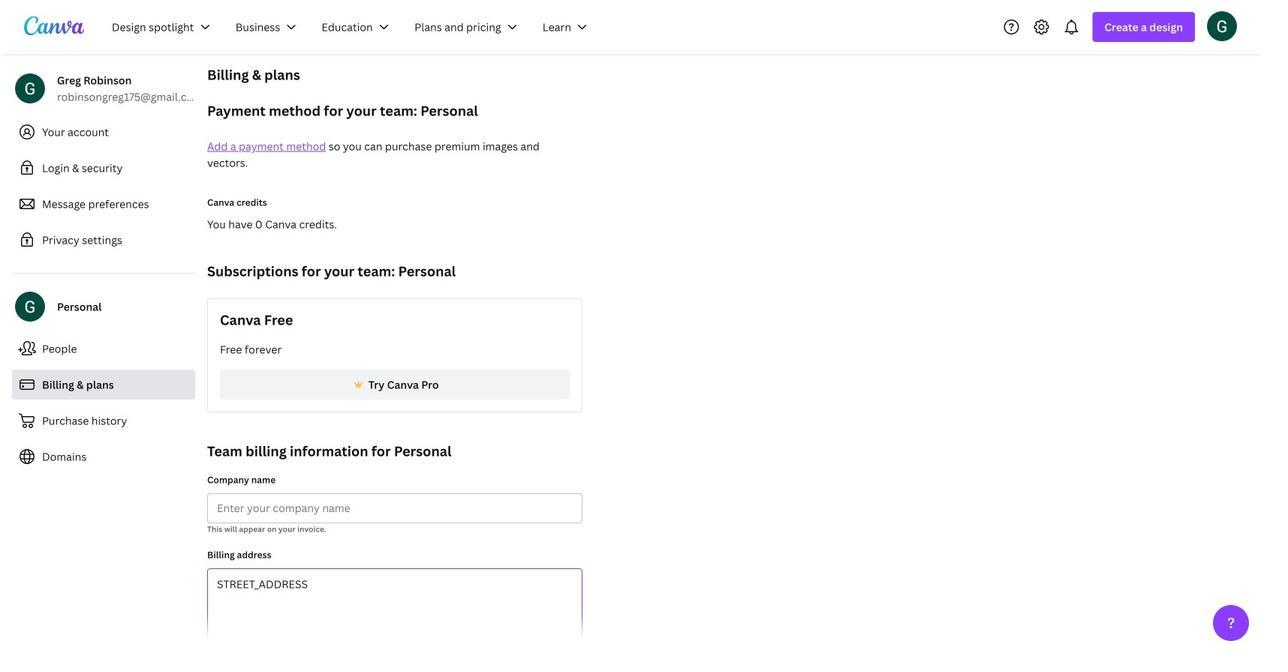 Task type: vqa. For each thing, say whether or not it's contained in the screenshot.
the such
no



Task type: describe. For each thing, give the bounding box(es) containing it.
Enter your company address text field
[[208, 570, 582, 654]]

greg robinson image
[[1207, 11, 1237, 41]]



Task type: locate. For each thing, give the bounding box(es) containing it.
top level navigation element
[[102, 12, 603, 42]]

Enter your company name text field
[[217, 495, 573, 523]]



